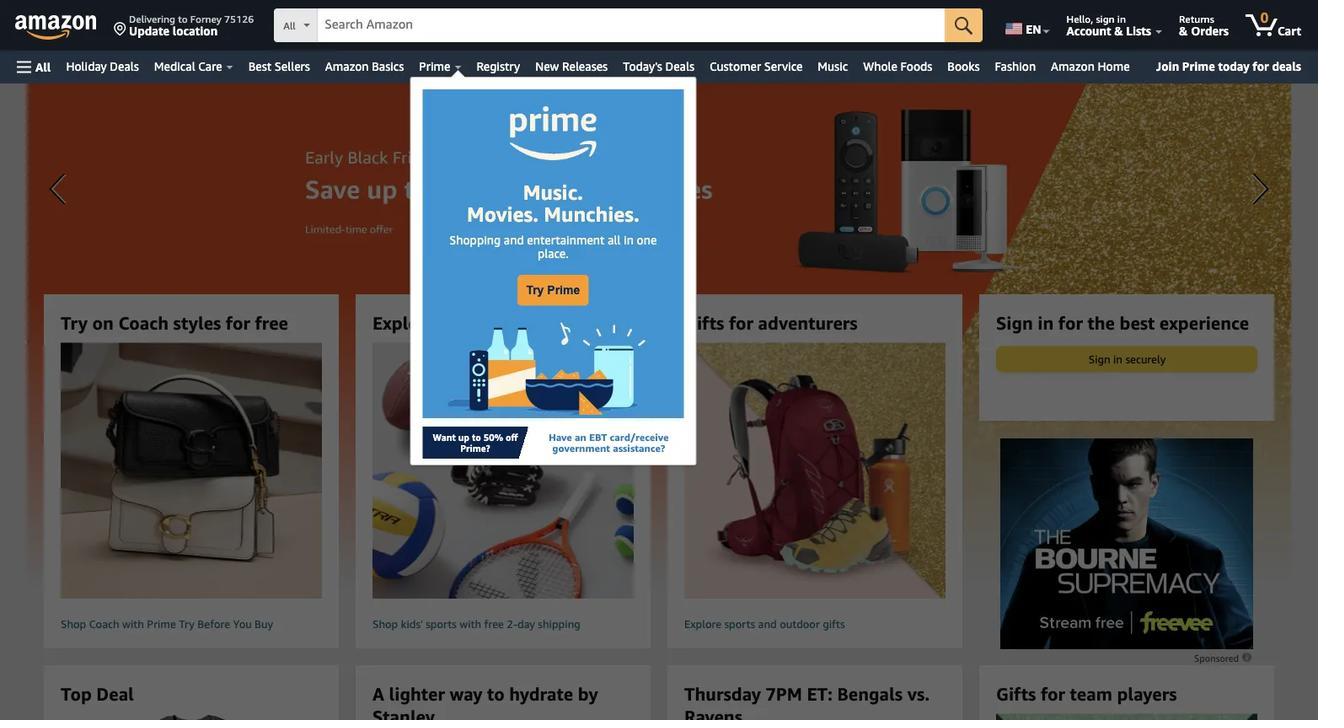 Task type: describe. For each thing, give the bounding box(es) containing it.
want
[[433, 432, 456, 443]]

adventurers
[[759, 312, 858, 333]]

explore sports and outdoor gifts link
[[656, 343, 975, 636]]

sellers
[[275, 59, 310, 73]]

up
[[459, 432, 470, 443]]

account & lists
[[1067, 24, 1152, 38]]

prime left before
[[147, 618, 176, 631]]

assistance?
[[613, 442, 666, 454]]

try prime
[[527, 284, 580, 297]]

government
[[553, 442, 611, 454]]

hydrate
[[510, 683, 574, 704]]

sign
[[1097, 13, 1115, 24]]

prime down place.
[[548, 284, 580, 297]]

1 vertical spatial and
[[759, 618, 777, 631]]

today's deals link
[[616, 55, 702, 78]]

sign in for the best experience
[[997, 312, 1250, 333]]

entertainment
[[527, 233, 605, 247]]

all
[[608, 233, 621, 247]]

one
[[637, 233, 657, 247]]

college apparel from merch on demand image
[[99, 714, 284, 720]]

& for account
[[1115, 24, 1124, 38]]

All search field
[[274, 8, 983, 44]]

for left team
[[1041, 683, 1066, 704]]

securely
[[1126, 352, 1167, 365]]

gifts for adventurers
[[685, 312, 858, 333]]

update
[[129, 24, 170, 38]]

2-
[[507, 618, 518, 631]]

holiday deals link
[[59, 55, 147, 78]]

in right the sign
[[1118, 13, 1127, 24]]

kids
[[569, 312, 603, 333]]

for right styles
[[226, 312, 250, 333]]

explore sports and outdoor gifts
[[685, 618, 846, 631]]

a lighter way to hydrate by stanley
[[373, 683, 598, 720]]

amazon basics
[[325, 59, 404, 73]]

shop for try
[[61, 618, 86, 631]]

want up to 50% off prime?
[[433, 432, 518, 454]]

sign in securely link
[[998, 347, 1257, 371]]

sign for sign in for the best experience
[[997, 312, 1034, 333]]

service
[[765, 59, 803, 73]]

in left the
[[1038, 312, 1054, 333]]

hello,
[[1067, 13, 1094, 24]]

music. movies. munchies. shopping and entertainment all in one place.
[[450, 180, 657, 261]]

2 with from the left
[[460, 618, 482, 631]]

customer service
[[710, 59, 803, 73]]

new releases link
[[528, 55, 616, 78]]

medical care link
[[147, 55, 241, 78]]

basics
[[372, 59, 404, 73]]

gifts for team players
[[997, 683, 1178, 704]]

munchies.
[[544, 202, 640, 227]]

best sellers
[[249, 59, 310, 73]]

cart
[[1278, 24, 1302, 38]]

& for returns
[[1180, 24, 1189, 38]]

delivering
[[129, 13, 175, 24]]

today's
[[623, 59, 663, 73]]

off
[[506, 432, 518, 443]]

explore sports gifts for kids
[[373, 312, 603, 333]]

1 vertical spatial free
[[485, 618, 504, 631]]

gifts for gifts for team players
[[997, 683, 1037, 704]]

try for try prime
[[527, 284, 544, 297]]

stanley
[[373, 706, 435, 720]]

experience
[[1160, 312, 1250, 333]]

0 vertical spatial gifts
[[497, 312, 535, 333]]

thursday 7pm et: bengals vs. ravens
[[685, 683, 930, 720]]

ravens
[[685, 706, 743, 720]]

top
[[61, 683, 92, 704]]

explore for explore sports gifts for kids
[[373, 312, 436, 333]]

today's deals
[[623, 59, 695, 73]]

none submit inside all search box
[[945, 8, 983, 42]]

card/receive
[[610, 432, 669, 443]]

0 vertical spatial coach
[[118, 312, 169, 333]]

foods
[[901, 59, 933, 73]]

en link
[[996, 4, 1058, 46]]

explore for explore sports and outdoor gifts
[[685, 618, 722, 631]]

prime right join
[[1183, 59, 1216, 73]]

shipping
[[538, 618, 581, 631]]

lists
[[1127, 24, 1152, 38]]

shop kids' sports with free 2-day shipping link
[[344, 343, 663, 636]]

sponsored link
[[1195, 650, 1254, 666]]

sports right kids' at bottom
[[426, 618, 457, 631]]

amazon image
[[15, 15, 97, 40]]

returns & orders
[[1180, 13, 1230, 38]]

have
[[549, 432, 572, 443]]

0 horizontal spatial free
[[255, 312, 288, 333]]

Search Amazon text field
[[318, 9, 945, 41]]

for left adventurers on the top of page
[[729, 312, 754, 333]]

location
[[173, 24, 218, 38]]

prime?
[[461, 443, 491, 454]]

all inside button
[[35, 60, 51, 74]]

and inside music. movies. munchies. shopping and entertainment all in one place.
[[504, 233, 524, 247]]

players
[[1118, 683, 1178, 704]]

registry link
[[469, 55, 528, 78]]

gifts for gifts for adventurers
[[685, 312, 725, 333]]

leave feedback on sponsored ad element
[[1195, 653, 1254, 664]]

registry
[[477, 59, 520, 73]]

amazon home link
[[1044, 55, 1138, 78]]

before
[[198, 618, 230, 631]]

movies.
[[467, 202, 539, 227]]

fashion
[[996, 59, 1037, 73]]

medical care
[[154, 59, 222, 73]]

join
[[1157, 59, 1180, 73]]

have an ebt card/receive government assistance?
[[549, 432, 669, 454]]

amazon for amazon home
[[1052, 59, 1095, 73]]

home
[[1098, 59, 1131, 73]]

sign for sign in securely
[[1089, 352, 1111, 365]]

day
[[518, 618, 535, 631]]

50%
[[484, 432, 503, 443]]



Task type: locate. For each thing, give the bounding box(es) containing it.
0 vertical spatial and
[[504, 233, 524, 247]]

1 horizontal spatial shop
[[373, 618, 398, 631]]

new
[[536, 59, 559, 73]]

by
[[578, 683, 598, 704]]

1 vertical spatial coach
[[89, 618, 119, 631]]

1 horizontal spatial free
[[485, 618, 504, 631]]

for inside navigation navigation
[[1253, 59, 1270, 73]]

None submit
[[945, 8, 983, 42]]

try for try on coach styles for free
[[61, 312, 88, 333]]

deal
[[96, 683, 134, 704]]

1 horizontal spatial gifts
[[823, 618, 846, 631]]

deals right today's
[[666, 59, 695, 73]]

2 deals from the left
[[666, 59, 695, 73]]

all up the sellers
[[284, 20, 296, 32]]

2 horizontal spatial to
[[487, 683, 505, 704]]

1 horizontal spatial amazon
[[1052, 59, 1095, 73]]

place.
[[538, 247, 569, 261]]

join prime today for deals
[[1157, 59, 1302, 73]]

1 vertical spatial all
[[35, 60, 51, 74]]

ebt
[[589, 432, 608, 443]]

main content
[[0, 83, 1319, 720]]

0 horizontal spatial deals
[[110, 59, 139, 73]]

en
[[1026, 22, 1042, 36]]

shop coach with prime try before you buy
[[61, 618, 273, 631]]

navigation navigation
[[0, 0, 1319, 473]]

deals
[[110, 59, 139, 73], [666, 59, 695, 73]]

0 horizontal spatial sign
[[997, 312, 1034, 333]]

0 vertical spatial to
[[178, 13, 188, 24]]

holiday deals
[[66, 59, 139, 73]]

gifts
[[497, 312, 535, 333], [823, 618, 846, 631]]

1 deals from the left
[[110, 59, 139, 73]]

alexa, soda, tv remote image
[[448, 315, 659, 427]]

0 horizontal spatial and
[[504, 233, 524, 247]]

shopping
[[450, 233, 501, 247]]

try on coach styles for free image
[[32, 343, 351, 599]]

to left forney
[[178, 13, 188, 24]]

for left 'deals'
[[1253, 59, 1270, 73]]

outdoor
[[780, 618, 820, 631]]

1 vertical spatial sign
[[1089, 352, 1111, 365]]

music.
[[524, 180, 583, 205]]

& inside returns & orders
[[1180, 24, 1189, 38]]

customer
[[710, 59, 762, 73]]

0 horizontal spatial shop
[[61, 618, 86, 631]]

sports left outdoor
[[725, 618, 756, 631]]

et:
[[807, 683, 833, 704]]

music
[[818, 59, 849, 73]]

sign in securely
[[1089, 352, 1167, 365]]

sports for explore sports gifts for kids
[[440, 312, 492, 333]]

amazon down account
[[1052, 59, 1095, 73]]

main content containing try on coach styles for free
[[0, 83, 1319, 720]]

explore sports gifts for kids image
[[344, 343, 663, 599]]

1 horizontal spatial explore
[[685, 618, 722, 631]]

early black friday deals. save up to 50% on amazon devices. limited-time offer. image
[[27, 83, 1292, 589]]

thursday
[[685, 683, 761, 704]]

books link
[[941, 55, 988, 78]]

7pm
[[766, 683, 803, 704]]

0 horizontal spatial try
[[61, 312, 88, 333]]

buy
[[255, 618, 273, 631]]

0
[[1261, 10, 1269, 26]]

try left before
[[179, 618, 195, 631]]

gifts for adventurers image
[[656, 343, 975, 599]]

1 vertical spatial gifts
[[823, 618, 846, 631]]

sign inside sign in securely link
[[1089, 352, 1111, 365]]

2 shop from the left
[[373, 618, 398, 631]]

coach right on
[[118, 312, 169, 333]]

amazon basics link
[[318, 55, 412, 78]]

1 horizontal spatial with
[[460, 618, 482, 631]]

1 with from the left
[[122, 618, 144, 631]]

all inside search box
[[284, 20, 296, 32]]

deals for holiday deals
[[110, 59, 139, 73]]

1 horizontal spatial sign
[[1089, 352, 1111, 365]]

2 vertical spatial to
[[487, 683, 505, 704]]

for left the
[[1059, 312, 1084, 333]]

2 & from the left
[[1180, 24, 1189, 38]]

1 vertical spatial explore
[[685, 618, 722, 631]]

amazon home
[[1052, 59, 1131, 73]]

try inside navigation navigation
[[527, 284, 544, 297]]

team
[[1071, 683, 1113, 704]]

0 horizontal spatial gifts
[[685, 312, 725, 333]]

bengals
[[838, 683, 903, 704]]

gifts down the try prime
[[497, 312, 535, 333]]

sign
[[997, 312, 1034, 333], [1089, 352, 1111, 365]]

0 horizontal spatial to
[[178, 13, 188, 24]]

whole foods link
[[856, 55, 941, 78]]

to inside want up to 50% off prime?
[[472, 432, 481, 443]]

0 vertical spatial explore
[[373, 312, 436, 333]]

medical
[[154, 59, 195, 73]]

0 vertical spatial all
[[284, 20, 296, 32]]

0 horizontal spatial with
[[122, 618, 144, 631]]

join prime today for deals link
[[1150, 56, 1309, 78]]

& left "orders"
[[1180, 24, 1189, 38]]

lighter
[[389, 683, 445, 704]]

delivering to forney 75126 update location
[[129, 13, 254, 38]]

kids'
[[401, 618, 423, 631]]

in inside music. movies. munchies. shopping and entertainment all in one place.
[[624, 233, 634, 247]]

coach
[[118, 312, 169, 333], [89, 618, 119, 631]]

all button
[[9, 51, 59, 83]]

orders
[[1192, 24, 1230, 38]]

to inside a lighter way to hydrate by stanley
[[487, 683, 505, 704]]

0 horizontal spatial gifts
[[497, 312, 535, 333]]

top deal
[[61, 683, 134, 704]]

0 vertical spatial sign
[[997, 312, 1034, 333]]

a
[[373, 683, 385, 704]]

coach up top deal
[[89, 618, 119, 631]]

shop kids' sports with free 2-day shipping
[[373, 618, 581, 631]]

0 horizontal spatial amazon
[[325, 59, 369, 73]]

to right way
[[487, 683, 505, 704]]

2 amazon from the left
[[1052, 59, 1095, 73]]

try
[[527, 284, 544, 297], [61, 312, 88, 333], [179, 618, 195, 631]]

0 horizontal spatial all
[[35, 60, 51, 74]]

with left 2-
[[460, 618, 482, 631]]

1 & from the left
[[1115, 24, 1124, 38]]

care
[[198, 59, 222, 73]]

in right all
[[624, 233, 634, 247]]

prime link
[[412, 55, 469, 78]]

you
[[233, 618, 252, 631]]

1 vertical spatial try
[[61, 312, 88, 333]]

1 horizontal spatial gifts
[[997, 683, 1037, 704]]

to right up
[[472, 432, 481, 443]]

0 vertical spatial try
[[527, 284, 544, 297]]

sports down shopping
[[440, 312, 492, 333]]

in left securely
[[1114, 352, 1123, 365]]

customer service link
[[702, 55, 811, 78]]

try left on
[[61, 312, 88, 333]]

account
[[1067, 24, 1112, 38]]

prime right basics
[[419, 59, 451, 73]]

1 horizontal spatial to
[[472, 432, 481, 443]]

to inside delivering to forney 75126 update location
[[178, 13, 188, 24]]

0 horizontal spatial &
[[1115, 24, 1124, 38]]

new releases
[[536, 59, 608, 73]]

2 vertical spatial try
[[179, 618, 195, 631]]

way
[[450, 683, 483, 704]]

best
[[1120, 312, 1156, 333]]

1 vertical spatial to
[[472, 432, 481, 443]]

gifts right outdoor
[[823, 618, 846, 631]]

free right styles
[[255, 312, 288, 333]]

with up deal
[[122, 618, 144, 631]]

sponsored
[[1195, 653, 1242, 664]]

free left 2-
[[485, 618, 504, 631]]

try down place.
[[527, 284, 544, 297]]

shop for explore
[[373, 618, 398, 631]]

0 vertical spatial free
[[255, 312, 288, 333]]

& left lists
[[1115, 24, 1124, 38]]

and
[[504, 233, 524, 247], [759, 618, 777, 631]]

try prime link
[[518, 275, 589, 306]]

for down try prime link
[[540, 312, 564, 333]]

on
[[92, 312, 114, 333]]

0 horizontal spatial explore
[[373, 312, 436, 333]]

amazon for amazon basics
[[325, 59, 369, 73]]

2 horizontal spatial try
[[527, 284, 544, 297]]

1 horizontal spatial &
[[1180, 24, 1189, 38]]

1 horizontal spatial try
[[179, 618, 195, 631]]

1 horizontal spatial and
[[759, 618, 777, 631]]

shop up top at bottom left
[[61, 618, 86, 631]]

1 horizontal spatial all
[[284, 20, 296, 32]]

sports for explore sports and outdoor gifts
[[725, 618, 756, 631]]

sponsored ad element
[[1001, 439, 1254, 649]]

1 shop from the left
[[61, 618, 86, 631]]

shop left kids' at bottom
[[373, 618, 398, 631]]

amazon left basics
[[325, 59, 369, 73]]

and down movies.
[[504, 233, 524, 247]]

the
[[1088, 312, 1116, 333]]

best
[[249, 59, 272, 73]]

and left outdoor
[[759, 618, 777, 631]]

try on coach styles for free
[[61, 312, 288, 333]]

0 vertical spatial gifts
[[685, 312, 725, 333]]

styles
[[173, 312, 221, 333]]

whole
[[864, 59, 898, 73]]

1 amazon from the left
[[325, 59, 369, 73]]

1 horizontal spatial deals
[[666, 59, 695, 73]]

all down amazon image at the left
[[35, 60, 51, 74]]

hello, sign in
[[1067, 13, 1127, 24]]

1 vertical spatial gifts
[[997, 683, 1037, 704]]

deals for today's deals
[[666, 59, 695, 73]]

amazon prime logo image
[[510, 106, 597, 160]]

holiday
[[66, 59, 107, 73]]

for
[[1253, 59, 1270, 73], [226, 312, 250, 333], [540, 312, 564, 333], [729, 312, 754, 333], [1059, 312, 1084, 333], [1041, 683, 1066, 704]]

deals right holiday
[[110, 59, 139, 73]]

today
[[1219, 59, 1250, 73]]

releases
[[563, 59, 608, 73]]



Task type: vqa. For each thing, say whether or not it's contained in the screenshot.
Melitta Super Premium No. 4 Coffee Paper Filter, Natural Brown, 100 Count image
no



